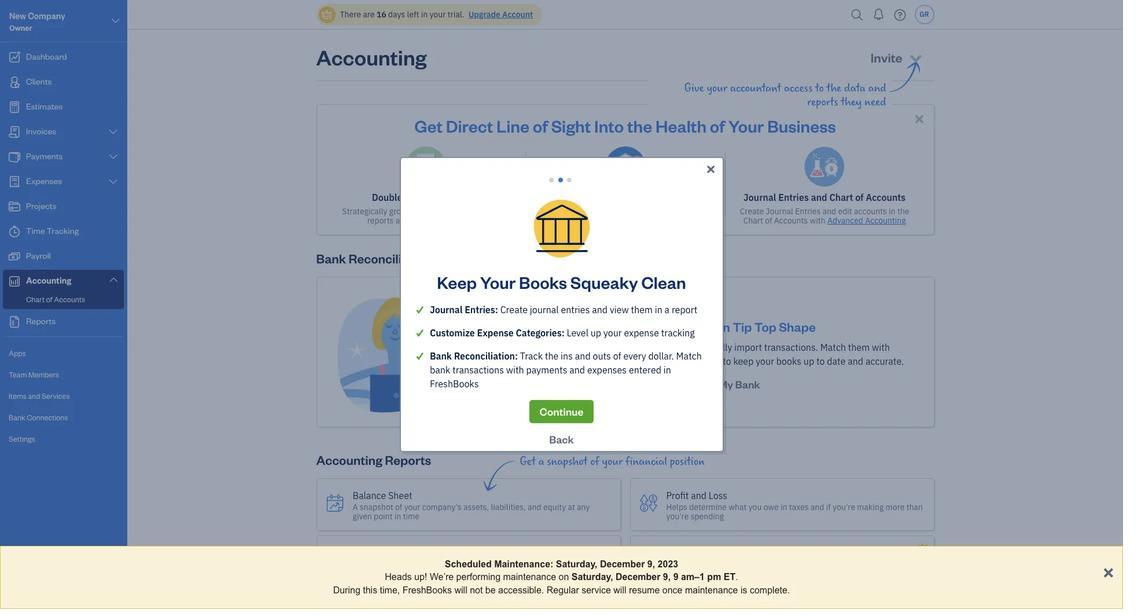 Task type: vqa. For each thing, say whether or not it's contained in the screenshot.
less expenses
no



Task type: locate. For each thing, give the bounding box(es) containing it.
1 horizontal spatial connect
[[676, 378, 717, 391]]

get left direct
[[415, 115, 443, 137]]

0 vertical spatial december
[[600, 559, 645, 569]]

you left owe
[[749, 502, 762, 512]]

maintenance down the maintenance:
[[503, 572, 556, 582]]

1 check image from the top
[[415, 303, 430, 317]]

the up the payments
[[545, 350, 559, 362]]

reconciliation inside bank reconciliation match bank transactions to keep your books squeaky clean.
[[607, 192, 668, 203]]

books inside dialog
[[519, 271, 567, 293]]

0 vertical spatial accounts
[[866, 192, 906, 203]]

up inside keep your books squeaky clean dialog
[[591, 327, 602, 339]]

2023
[[658, 559, 679, 569]]

keep down view
[[620, 318, 650, 335]]

financial left position
[[626, 455, 668, 468]]

9, left 9
[[663, 572, 671, 582]]

connect left my
[[676, 378, 717, 391]]

a left 9
[[667, 564, 672, 574]]

prepare
[[538, 559, 566, 569]]

trial.
[[448, 9, 465, 20]]

trial
[[667, 552, 685, 563]]

freshbooks down bank reconciliation:
[[430, 378, 479, 390]]

outs
[[593, 350, 611, 362]]

1 horizontal spatial get
[[520, 455, 536, 468]]

1 horizontal spatial keep
[[734, 356, 754, 367]]

get up liabilities,
[[520, 455, 536, 468]]

keep inside bank reconciliation match bank transactions to keep your books squeaky clean.
[[646, 206, 664, 217]]

1 vertical spatial bank
[[608, 342, 628, 353]]

keep up 'entries:'
[[437, 271, 477, 293]]

taxes
[[790, 502, 809, 512]]

clean
[[642, 271, 687, 293]]

connect your bank account to automatically import transactions. match them with income and expenses tracked in freshbooks to keep your books up to date and accurate.
[[537, 342, 904, 367]]

a
[[665, 304, 670, 316], [539, 455, 545, 468]]

balance up gut on the right bottom of the page
[[687, 552, 720, 563]]

chevron large down image
[[108, 152, 119, 162]]

check image
[[415, 303, 430, 317], [415, 349, 430, 363]]

books inside "connect your bank account to automatically import transactions. match them with income and expenses tracked in freshbooks to keep your books up to date and accurate."
[[777, 356, 802, 367]]

1 horizontal spatial you
[[749, 502, 762, 512]]

freshbooks down up! on the left
[[403, 585, 452, 595]]

expense
[[477, 327, 514, 339]]

pm
[[708, 572, 722, 582]]

freshbooks down automatically on the bottom right of page
[[672, 356, 721, 367]]

books inside bank reconciliation match bank transactions to keep your books squeaky clean.
[[684, 206, 706, 217]]

keep right clean.
[[646, 206, 664, 217]]

2 horizontal spatial your
[[729, 115, 764, 137]]

estimate image
[[8, 101, 21, 113]]

journal inside create journal entries and edit accounts in the chart of accounts with
[[766, 206, 794, 217]]

accounts
[[855, 206, 888, 217]]

1 vertical spatial balance
[[687, 552, 720, 563]]

1 vertical spatial december
[[616, 572, 661, 582]]

0 horizontal spatial chart
[[744, 215, 764, 226]]

bank down strategically
[[316, 250, 346, 266]]

money image
[[8, 251, 21, 262]]

with down track
[[506, 364, 524, 376]]

bank inside button
[[736, 378, 761, 391]]

match inside bank reconciliation match bank transactions to keep your books squeaky clean.
[[546, 206, 568, 217]]

transactions up performing
[[449, 559, 494, 569]]

a inside trial balance a quick gut check to make sure your books are balanced
[[667, 564, 672, 574]]

items and services link
[[3, 386, 124, 406]]

search image
[[848, 6, 867, 23]]

1 horizontal spatial will
[[614, 585, 627, 595]]

in right owe
[[781, 502, 788, 512]]

expenses left the 'tracked'
[[587, 356, 627, 367]]

in right accounts
[[889, 206, 896, 217]]

keep inside "connect your bank account to automatically import transactions. match them with income and expenses tracked in freshbooks to keep your books up to date and accurate."
[[734, 356, 754, 367]]

chevron large down image
[[110, 14, 121, 28], [108, 127, 119, 137], [108, 177, 119, 186], [108, 275, 119, 284]]

2 vertical spatial your
[[652, 318, 679, 335]]

match for track the ins and outs of every dollar. match bank transactions with payments and expenses entered in freshbooks
[[677, 350, 702, 362]]

connect inside button
[[676, 378, 717, 391]]

1 horizontal spatial maintenance
[[685, 585, 738, 595]]

in inside profit and loss helps determine what you owe in taxes and if you're making more than you're spending
[[781, 502, 788, 512]]

check image up check icon
[[415, 303, 430, 317]]

bank reconciliation image
[[605, 146, 646, 187]]

journal
[[530, 304, 559, 316]]

chart image
[[8, 276, 21, 287]]

2 vertical spatial transactions
[[449, 559, 494, 569]]

reconciliation up clean.
[[607, 192, 668, 203]]

0 vertical spatial keep
[[646, 206, 664, 217]]

to right clean.
[[637, 206, 644, 217]]

and right income
[[569, 356, 585, 367]]

freshbooks inside "connect your bank account to automatically import transactions. match them with income and expenses tracked in freshbooks to keep your books up to date and accurate."
[[672, 356, 721, 367]]

company
[[28, 10, 65, 21]]

and left the equity
[[528, 502, 542, 512]]

0 vertical spatial reconciliation
[[607, 192, 668, 203]]

bank down items
[[9, 413, 25, 422]]

1 vertical spatial transactions
[[453, 364, 504, 376]]

main element
[[0, 0, 156, 609]]

you're down profit
[[667, 511, 689, 521]]

your down report at right
[[652, 318, 679, 335]]

journal entries and chart of accounts image
[[805, 146, 845, 187]]

client image
[[8, 76, 21, 88]]

sheet
[[388, 490, 413, 501]]

9, left '2023' in the right of the page
[[648, 559, 655, 569]]

will
[[455, 585, 468, 595], [614, 585, 627, 595]]

a for general
[[353, 559, 358, 569]]

financial up on
[[568, 559, 599, 569]]

and down ins
[[570, 364, 585, 376]]

2 check image from the top
[[415, 349, 430, 363]]

1 vertical spatial reconciliation
[[349, 250, 431, 266]]

your inside balance sheet a snapshot of your company's assets, liabilities, and equity at any given point in time
[[404, 502, 421, 512]]

0 horizontal spatial reconciliation
[[349, 250, 431, 266]]

× dialog
[[0, 546, 1124, 609]]

0 vertical spatial the
[[628, 115, 653, 137]]

grow
[[389, 206, 407, 217]]

a for balance
[[353, 502, 358, 512]]

expenses inside "connect your bank account to automatically import transactions. match them with income and expenses tracked in freshbooks to keep your books up to date and accurate."
[[587, 356, 627, 367]]

saturday, up on
[[556, 559, 598, 569]]

will up crown icon
[[614, 585, 627, 595]]

of inside the general ledger a complete record of your transactions to help you prepare financial statements
[[422, 559, 429, 569]]

0 vertical spatial books
[[519, 271, 567, 293]]

connect down customize expense categories: level up your expense tracking
[[551, 342, 585, 353]]

not
[[470, 585, 483, 595]]

your left business
[[729, 115, 764, 137]]

with left valuable
[[461, 206, 477, 217]]

books down close icon
[[684, 206, 706, 217]]

1 horizontal spatial chart
[[830, 192, 854, 203]]

to left "make"
[[732, 564, 740, 574]]

books
[[519, 271, 567, 293], [682, 318, 718, 335]]

reconciliation down reports
[[349, 250, 431, 266]]

direct
[[446, 115, 493, 137]]

1 vertical spatial you
[[523, 559, 536, 569]]

1 horizontal spatial your
[[652, 318, 679, 335]]

0 horizontal spatial the
[[545, 350, 559, 362]]

0 vertical spatial 9,
[[648, 559, 655, 569]]

and down journal entries and chart of accounts
[[823, 206, 837, 217]]

in right the 'tracked'
[[662, 356, 670, 367]]

a left point
[[353, 502, 358, 512]]

check image down check icon
[[415, 349, 430, 363]]

bank for bank reconciliation:
[[430, 350, 452, 362]]

books up "journal"
[[519, 271, 567, 293]]

0 horizontal spatial you
[[523, 559, 536, 569]]

view
[[610, 304, 629, 316]]

to inside trial balance a quick gut check to make sure your books are balanced
[[732, 564, 740, 574]]

journal for journal entries and chart of accounts
[[744, 192, 777, 203]]

transactions down bank reconciliation image
[[590, 206, 635, 217]]

0 vertical spatial snapshot
[[547, 455, 588, 468]]

with down journal entries and chart of accounts
[[810, 215, 826, 226]]

get for get direct line of sight into the health of your business
[[415, 115, 443, 137]]

1 horizontal spatial the
[[628, 115, 653, 137]]

0 horizontal spatial balance
[[353, 490, 386, 501]]

et
[[724, 572, 736, 582]]

your for keep your books squeaky clean
[[480, 271, 516, 293]]

a for trial
[[667, 564, 672, 574]]

up right level
[[591, 327, 602, 339]]

the right into
[[628, 115, 653, 137]]

are
[[363, 9, 375, 20], [823, 564, 835, 574]]

expense image
[[8, 176, 21, 188]]

0 horizontal spatial keep
[[646, 206, 664, 217]]

in left time
[[395, 511, 401, 521]]

are left balanced
[[823, 564, 835, 574]]

× button
[[1104, 560, 1115, 582]]

0 vertical spatial freshbooks
[[672, 356, 721, 367]]

1 horizontal spatial create
[[740, 206, 764, 217]]

0 vertical spatial journal
[[744, 192, 777, 203]]

a left report at right
[[665, 304, 670, 316]]

1 vertical spatial chart
[[744, 215, 764, 226]]

1 horizontal spatial balance
[[687, 552, 720, 563]]

0 vertical spatial financial
[[626, 455, 668, 468]]

1 vertical spatial entries
[[796, 206, 821, 217]]

freshbooks inside track the ins and outs of every dollar. match bank transactions with payments and expenses entered in freshbooks
[[430, 378, 479, 390]]

bank inside main element
[[9, 413, 25, 422]]

of inside track the ins and outs of every dollar. match bank transactions with payments and expenses entered in freshbooks
[[614, 350, 622, 362]]

0 horizontal spatial you're
[[667, 511, 689, 521]]

your inside dialog
[[604, 327, 622, 339]]

snapshot down sheet at the bottom
[[360, 502, 394, 512]]

balance inside balance sheet a snapshot of your company's assets, liabilities, and equity at any given point in time
[[353, 490, 386, 501]]

maintenance down pm
[[685, 585, 738, 595]]

up down transactions.
[[804, 356, 815, 367]]

saturday,
[[556, 559, 598, 569], [572, 572, 613, 582]]

1 vertical spatial connect
[[676, 378, 717, 391]]

1 vertical spatial the
[[898, 206, 910, 217]]

16
[[377, 9, 386, 20]]

this
[[363, 585, 378, 595]]

1 vertical spatial create
[[501, 304, 528, 316]]

transactions inside bank reconciliation match bank transactions to keep your books squeaky clean.
[[590, 206, 635, 217]]

and right items
[[28, 391, 40, 401]]

you inside profit and loss helps determine what you owe in taxes and if you're making more than you're spending
[[749, 502, 762, 512]]

journal inside keep your books squeaky clean dialog
[[430, 304, 463, 316]]

1 vertical spatial a
[[539, 455, 545, 468]]

0 vertical spatial your
[[729, 115, 764, 137]]

0 horizontal spatial keep
[[437, 271, 477, 293]]

go to help image
[[891, 6, 910, 23]]

1 vertical spatial are
[[823, 564, 835, 574]]

maintenance:
[[495, 559, 554, 569]]

record
[[396, 559, 420, 569]]

and inside create journal entries and edit accounts in the chart of accounts with
[[823, 206, 837, 217]]

match inside track the ins and outs of every dollar. match bank transactions with payments and expenses entered in freshbooks
[[677, 350, 702, 362]]

in inside balance sheet a snapshot of your company's assets, liabilities, and equity at any given point in time
[[395, 511, 401, 521]]

1 horizontal spatial a
[[665, 304, 670, 316]]

bank inside keep your books squeaky clean dialog
[[430, 350, 452, 362]]

your up 'entries:'
[[480, 271, 516, 293]]

crown image left there
[[321, 8, 333, 21]]

1 horizontal spatial you're
[[833, 502, 856, 512]]

them
[[631, 304, 653, 316], [849, 342, 870, 353]]

accounts inside create journal entries and edit accounts in the chart of accounts with
[[775, 215, 808, 226]]

0 vertical spatial bank
[[570, 206, 588, 217]]

health
[[656, 115, 707, 137]]

0 horizontal spatial financial
[[568, 559, 599, 569]]

1 horizontal spatial match
[[677, 350, 702, 362]]

general ledger a complete record of your transactions to help you prepare financial statements
[[353, 547, 599, 579]]

1 vertical spatial them
[[849, 342, 870, 353]]

1 horizontal spatial keep
[[620, 318, 650, 335]]

apps link
[[3, 343, 124, 364]]

connect my bank button
[[665, 373, 771, 396]]

get
[[415, 115, 443, 137], [520, 455, 536, 468]]

chevron large down image for expense image
[[108, 177, 119, 186]]

keep inside dialog
[[437, 271, 477, 293]]

.
[[736, 572, 739, 582]]

and right date
[[848, 356, 864, 367]]

with inside create journal entries and edit accounts in the chart of accounts with
[[810, 215, 826, 226]]

journal for journal entries: create journal entries and view them in a report
[[430, 304, 463, 316]]

0 horizontal spatial them
[[631, 304, 653, 316]]

transactions.
[[765, 342, 819, 353]]

1 vertical spatial books
[[777, 356, 802, 367]]

a inside balance sheet a snapshot of your company's assets, liabilities, and equity at any given point in time
[[353, 502, 358, 512]]

1 vertical spatial journal
[[766, 206, 794, 217]]

crown image
[[321, 8, 333, 21], [917, 541, 929, 555]]

advanced
[[828, 215, 864, 226]]

get direct line of sight into the health of your business
[[415, 115, 837, 137]]

your inside the general ledger a complete record of your transactions to help you prepare financial statements
[[431, 559, 447, 569]]

1 vertical spatial snapshot
[[360, 502, 394, 512]]

1 vertical spatial 9,
[[663, 572, 671, 582]]

bank for bank connections
[[9, 413, 25, 422]]

regular
[[547, 585, 579, 595]]

your inside trial balance a quick gut check to make sure your books are balanced
[[781, 564, 797, 574]]

to down tracking
[[666, 342, 674, 353]]

you inside the general ledger a complete record of your transactions to help you prepare financial statements
[[523, 559, 536, 569]]

1 vertical spatial your
[[480, 271, 516, 293]]

keep down import
[[734, 356, 754, 367]]

dashboard image
[[8, 52, 21, 63]]

balanced
[[837, 564, 870, 574]]

a down "back" button
[[539, 455, 545, 468]]

maintenance
[[503, 572, 556, 582], [685, 585, 738, 595]]

track
[[520, 350, 543, 362]]

0 vertical spatial are
[[363, 9, 375, 20]]

1 horizontal spatial up
[[804, 356, 815, 367]]

liabilities,
[[491, 502, 526, 512]]

sight
[[552, 115, 591, 137]]

1 horizontal spatial are
[[823, 564, 835, 574]]

connect inside "connect your bank account to automatically import transactions. match them with income and expenses tracked in freshbooks to keep your books up to date and accurate."
[[551, 342, 585, 353]]

0 vertical spatial crown image
[[321, 8, 333, 21]]

there are 16 days left in your trial. upgrade account
[[340, 9, 533, 20]]

2 horizontal spatial the
[[898, 206, 910, 217]]

edit
[[839, 206, 853, 217]]

1 horizontal spatial snapshot
[[547, 455, 588, 468]]

2 will from the left
[[614, 585, 627, 595]]

0 vertical spatial a
[[665, 304, 670, 316]]

0 vertical spatial transactions
[[590, 206, 635, 217]]

books up automatically on the bottom right of page
[[682, 318, 718, 335]]

connect for your
[[551, 342, 585, 353]]

in inside create journal entries and edit accounts in the chart of accounts with
[[889, 206, 896, 217]]

expenses down outs
[[588, 364, 627, 376]]

them inside keep your books squeaky clean dialog
[[631, 304, 653, 316]]

and left if
[[811, 502, 825, 512]]

match for connect your bank account to automatically import transactions. match them with income and expenses tracked in freshbooks to keep your books up to date and accurate.
[[821, 342, 846, 353]]

you're
[[833, 502, 856, 512], [667, 511, 689, 521]]

the right accounts
[[898, 206, 910, 217]]

top
[[755, 318, 777, 335]]

accounts up accounts
[[866, 192, 906, 203]]

0 horizontal spatial 9,
[[648, 559, 655, 569]]

create inside create journal entries and edit accounts in the chart of accounts with
[[740, 206, 764, 217]]

a inside the general ledger a complete record of your transactions to help you prepare financial statements
[[353, 559, 358, 569]]

balance inside trial balance a quick gut check to make sure your books are balanced
[[687, 552, 720, 563]]

chart
[[830, 192, 854, 203], [744, 215, 764, 226]]

level
[[567, 327, 589, 339]]

team members
[[9, 370, 59, 379]]

match
[[546, 206, 568, 217], [821, 342, 846, 353], [677, 350, 702, 362]]

services
[[42, 391, 70, 401]]

2 horizontal spatial bank
[[608, 342, 628, 353]]

0 vertical spatial chart
[[830, 192, 854, 203]]

and right ins
[[575, 350, 591, 362]]

a inside dialog
[[665, 304, 670, 316]]

to left the help
[[496, 559, 503, 569]]

check image for journal entries:
[[415, 303, 430, 317]]

reports
[[368, 215, 394, 226]]

0 vertical spatial connect
[[551, 342, 585, 353]]

are left "16"
[[363, 9, 375, 20]]

0 horizontal spatial connect
[[551, 342, 585, 353]]

bank
[[583, 192, 605, 203], [316, 250, 346, 266], [430, 350, 452, 362], [736, 378, 761, 391], [9, 413, 25, 422]]

1 horizontal spatial financial
[[626, 455, 668, 468]]

with up accurate.
[[873, 342, 890, 353]]

books for squeaky
[[519, 271, 567, 293]]

2 vertical spatial bank
[[430, 364, 451, 376]]

in inside "connect your bank account to automatically import transactions. match them with income and expenses tracked in freshbooks to keep your books up to date and accurate."
[[662, 356, 670, 367]]

match left squeaky
[[546, 206, 568, 217]]

trial balance a quick gut check to make sure your books are balanced
[[667, 552, 870, 574]]

2 vertical spatial freshbooks
[[403, 585, 452, 595]]

your inside bank reconciliation match bank transactions to keep your books squeaky clean.
[[666, 206, 682, 217]]

1 vertical spatial freshbooks
[[430, 378, 479, 390]]

2 vertical spatial journal
[[430, 304, 463, 316]]

books down transactions.
[[777, 356, 802, 367]]

owner
[[9, 23, 32, 32]]

9,
[[648, 559, 655, 569], [663, 572, 671, 582]]

bank reconciliation
[[316, 250, 431, 266]]

bank down customize at the bottom of page
[[430, 350, 452, 362]]

settings link
[[3, 429, 124, 449]]

financial inside the general ledger a complete record of your transactions to help you prepare financial statements
[[568, 559, 599, 569]]

0 horizontal spatial snapshot
[[360, 502, 394, 512]]

bank right my
[[736, 378, 761, 391]]

bank up squeaky
[[583, 192, 605, 203]]

complete.
[[750, 585, 790, 595]]

crown image down the than
[[917, 541, 929, 555]]

and up determine
[[691, 490, 707, 501]]

0 horizontal spatial accounts
[[775, 215, 808, 226]]

on
[[559, 572, 569, 582]]

books for in
[[682, 318, 718, 335]]

payment image
[[8, 151, 21, 163]]

0 vertical spatial books
[[684, 206, 706, 217]]

0 horizontal spatial bank
[[430, 364, 451, 376]]

0 vertical spatial create
[[740, 206, 764, 217]]

entries down journal entries and chart of accounts
[[796, 206, 821, 217]]

them right view
[[631, 304, 653, 316]]

new
[[9, 10, 26, 21]]

time,
[[380, 585, 400, 595]]

assets,
[[464, 502, 489, 512]]

0 horizontal spatial a
[[539, 455, 545, 468]]

in left tip
[[720, 318, 731, 335]]

transactions down bank reconciliation:
[[453, 364, 504, 376]]

2 vertical spatial books
[[799, 564, 821, 574]]

1 vertical spatial up
[[804, 356, 815, 367]]

you right the help
[[523, 559, 536, 569]]

snapshot down "back" button
[[547, 455, 588, 468]]

match up date
[[821, 342, 846, 353]]

1 vertical spatial financial
[[568, 559, 599, 569]]

1 vertical spatial keep
[[734, 356, 754, 367]]

reconciliation for bank reconciliation
[[349, 250, 431, 266]]

1 horizontal spatial them
[[849, 342, 870, 353]]

your
[[729, 115, 764, 137], [480, 271, 516, 293], [652, 318, 679, 335]]

1 horizontal spatial books
[[682, 318, 718, 335]]

balance sheet a snapshot of your company's assets, liabilities, and equity at any given point in time
[[353, 490, 590, 521]]

0 horizontal spatial get
[[415, 115, 443, 137]]

bank left clean.
[[570, 206, 588, 217]]

in down dollar.
[[664, 364, 672, 376]]

match inside "connect your bank account to automatically import transactions. match them with income and expenses tracked in freshbooks to keep your books up to date and accurate."
[[821, 342, 846, 353]]

timer image
[[8, 226, 21, 237]]

1 vertical spatial books
[[682, 318, 718, 335]]

position
[[670, 455, 705, 468]]

a down general
[[353, 559, 358, 569]]

continue button
[[529, 400, 594, 423]]

track the ins and outs of every dollar. match bank transactions with payments and expenses entered in freshbooks
[[430, 350, 702, 390]]

profit
[[667, 490, 689, 501]]

match down tracking
[[677, 350, 702, 362]]

the
[[628, 115, 653, 137], [898, 206, 910, 217], [545, 350, 559, 362]]

to inside the general ledger a complete record of your transactions to help you prepare financial statements
[[496, 559, 503, 569]]

accounting
[[316, 43, 427, 71], [432, 192, 480, 203], [866, 215, 906, 226], [316, 452, 383, 468]]

0 horizontal spatial your
[[480, 271, 516, 293]]

saturday, up service
[[572, 572, 613, 582]]

them up accurate.
[[849, 342, 870, 353]]

keep your books in tip top shape
[[620, 318, 816, 335]]

accounts down journal entries and chart of accounts
[[775, 215, 808, 226]]

1 vertical spatial accounts
[[775, 215, 808, 226]]

bank down expense
[[608, 342, 628, 353]]

connect for my
[[676, 378, 717, 391]]

bank down bank reconciliation:
[[430, 364, 451, 376]]

loss
[[709, 490, 728, 501]]

am–1
[[681, 572, 705, 582]]

your inside dialog
[[480, 271, 516, 293]]



Task type: describe. For each thing, give the bounding box(es) containing it.
crown image
[[603, 599, 615, 609]]

scheduled
[[445, 559, 492, 569]]

clean.
[[609, 215, 631, 226]]

complete
[[360, 559, 394, 569]]

keep your books squeaky clean
[[437, 271, 687, 293]]

check
[[709, 564, 730, 574]]

there
[[340, 9, 361, 20]]

0 vertical spatial maintenance
[[503, 572, 556, 582]]

back
[[550, 432, 574, 446]]

any
[[577, 502, 590, 512]]

every
[[624, 350, 647, 362]]

ins
[[561, 350, 573, 362]]

accurate.
[[866, 356, 904, 367]]

owe
[[764, 502, 779, 512]]

with inside double-entry accounting strategically grow your business with valuable reports and insights.
[[461, 206, 477, 217]]

tracking
[[662, 327, 695, 339]]

what
[[729, 502, 747, 512]]

upgrade
[[469, 9, 501, 20]]

the inside track the ins and outs of every dollar. match bank transactions with payments and expenses entered in freshbooks
[[545, 350, 559, 362]]

tip
[[733, 318, 752, 335]]

1 will from the left
[[455, 585, 468, 595]]

expenses inside track the ins and outs of every dollar. match bank transactions with payments and expenses entered in freshbooks
[[588, 364, 627, 376]]

team members link
[[3, 365, 124, 385]]

of inside create journal entries and edit accounts in the chart of accounts with
[[766, 215, 773, 226]]

once
[[663, 585, 683, 595]]

to inside bank reconciliation match bank transactions to keep your books squeaky clean.
[[637, 206, 644, 217]]

report image
[[8, 316, 21, 328]]

heads
[[385, 572, 412, 582]]

journal entries and chart of accounts
[[744, 192, 906, 203]]

chevron large down image for chart image
[[108, 275, 119, 284]]

get for get a snapshot of your financial position
[[520, 455, 536, 468]]

keep for keep your books in tip top shape
[[620, 318, 650, 335]]

accounting inside double-entry accounting strategically grow your business with valuable reports and insights.
[[432, 192, 480, 203]]

with inside "connect your bank account to automatically import transactions. match them with income and expenses tracked in freshbooks to keep your books up to date and accurate."
[[873, 342, 890, 353]]

chart inside create journal entries and edit accounts in the chart of accounts with
[[744, 215, 764, 226]]

1 horizontal spatial 9,
[[663, 572, 671, 582]]

0 vertical spatial saturday,
[[556, 559, 598, 569]]

of inside balance sheet a snapshot of your company's assets, liabilities, and equity at any given point in time
[[395, 502, 403, 512]]

0 vertical spatial entries
[[779, 192, 809, 203]]

freshbooks inside "scheduled maintenance: saturday, december 9, 2023 heads up! we're performing maintenance on saturday, december 9, 9 am–1 pm et . during this time, freshbooks will not be accessible. regular service will resume once maintenance is complete."
[[403, 585, 452, 595]]

connect my bank
[[676, 378, 761, 391]]

bank for bank reconciliation
[[316, 250, 346, 266]]

project image
[[8, 201, 21, 212]]

and up create journal entries and edit accounts in the chart of accounts with
[[812, 192, 828, 203]]

1 vertical spatial maintenance
[[685, 585, 738, 595]]

to left date
[[817, 356, 825, 367]]

transactions inside the general ledger a complete record of your transactions to help you prepare financial statements
[[449, 559, 494, 569]]

time
[[403, 511, 420, 521]]

squeaky
[[571, 271, 638, 293]]

at
[[568, 502, 575, 512]]

advanced accounting
[[828, 215, 906, 226]]

bank inside bank reconciliation match bank transactions to keep your books squeaky clean.
[[583, 192, 605, 203]]

check image
[[415, 326, 430, 340]]

connect your bank account to begin matching your bank transactions image
[[336, 296, 521, 414]]

transactions inside track the ins and outs of every dollar. match bank transactions with payments and expenses entered in freshbooks
[[453, 364, 504, 376]]

continue
[[540, 405, 584, 418]]

bank inside bank reconciliation match bank transactions to keep your books squeaky clean.
[[570, 206, 588, 217]]

9
[[674, 572, 679, 582]]

payments
[[527, 364, 568, 376]]

journal entries: create journal entries and view them in a report
[[430, 304, 698, 316]]

items
[[9, 391, 27, 401]]

sure
[[764, 564, 779, 574]]

with inside track the ins and outs of every dollar. match bank transactions with payments and expenses entered in freshbooks
[[506, 364, 524, 376]]

in left report at right
[[655, 304, 663, 316]]

books inside trial balance a quick gut check to make sure your books are balanced
[[799, 564, 821, 574]]

double-
[[372, 192, 406, 203]]

keep for keep your books squeaky clean
[[437, 271, 477, 293]]

get a snapshot of your financial position
[[520, 455, 705, 468]]

and inside balance sheet a snapshot of your company's assets, liabilities, and equity at any given point in time
[[528, 502, 542, 512]]

1 vertical spatial saturday,
[[572, 572, 613, 582]]

close image
[[705, 163, 717, 177]]

than
[[907, 502, 923, 512]]

0 horizontal spatial are
[[363, 9, 375, 20]]

reconciliation for bank reconciliation match bank transactions to keep your books squeaky clean.
[[607, 192, 668, 203]]

equity
[[544, 502, 566, 512]]

are inside trial balance a quick gut check to make sure your books are balanced
[[823, 564, 835, 574]]

is
[[741, 585, 748, 595]]

helps
[[667, 502, 688, 512]]

reports
[[385, 452, 432, 468]]

help
[[505, 559, 521, 569]]

members
[[28, 370, 59, 379]]

left
[[407, 9, 419, 20]]

point
[[374, 511, 393, 521]]

them inside "connect your bank account to automatically import transactions. match them with income and expenses tracked in freshbooks to keep your books up to date and accurate."
[[849, 342, 870, 353]]

income
[[537, 356, 567, 367]]

my
[[719, 378, 734, 391]]

import
[[735, 342, 763, 353]]

chevron large down image for invoice 'image'
[[108, 127, 119, 137]]

business
[[768, 115, 837, 137]]

bank reconciliation match bank transactions to keep your books squeaky clean.
[[546, 192, 706, 226]]

snapshot inside balance sheet a snapshot of your company's assets, liabilities, and equity at any given point in time
[[360, 502, 394, 512]]

check image for bank reconciliation:
[[415, 349, 430, 363]]

during
[[333, 585, 361, 595]]

bank inside "connect your bank account to automatically import transactions. match them with income and expenses tracked in freshbooks to keep your books up to date and accurate."
[[608, 342, 628, 353]]

and inside double-entry accounting strategically grow your business with valuable reports and insights.
[[396, 215, 409, 226]]

the inside create journal entries and edit accounts in the chart of accounts with
[[898, 206, 910, 217]]

new company owner
[[9, 10, 65, 32]]

double-entry accounting image
[[406, 146, 446, 187]]

1 vertical spatial crown image
[[917, 541, 929, 555]]

your for keep your books in tip top shape
[[652, 318, 679, 335]]

and inside main element
[[28, 391, 40, 401]]

bank inside track the ins and outs of every dollar. match bank transactions with payments and expenses entered in freshbooks
[[430, 364, 451, 376]]

expense
[[624, 327, 659, 339]]

entries:
[[465, 304, 498, 316]]

line
[[497, 115, 530, 137]]

create inside keep your books squeaky clean dialog
[[501, 304, 528, 316]]

your inside double-entry accounting strategically grow your business with valuable reports and insights.
[[409, 206, 425, 217]]

to up my
[[723, 356, 732, 367]]

and left view
[[592, 304, 608, 316]]

keep your books squeaky clean dialog
[[0, 143, 1124, 466]]

determine
[[690, 502, 727, 512]]

entries inside create journal entries and edit accounts in the chart of accounts with
[[796, 206, 821, 217]]

quick
[[674, 564, 693, 574]]

apps
[[9, 349, 26, 358]]

invoice image
[[8, 126, 21, 138]]

bank connections link
[[3, 408, 124, 428]]

upgrade account link
[[466, 9, 533, 20]]

spending
[[691, 511, 724, 521]]

0 horizontal spatial crown image
[[321, 8, 333, 21]]

insights.
[[411, 215, 442, 226]]

settings
[[9, 434, 35, 443]]

close image
[[913, 112, 927, 126]]

make
[[742, 564, 762, 574]]

resume
[[629, 585, 660, 595]]

back button
[[539, 428, 585, 451]]

be
[[486, 585, 496, 595]]

scheduled maintenance: saturday, december 9, 2023 heads up! we're performing maintenance on saturday, december 9, 9 am–1 pm et . during this time, freshbooks will not be accessible. regular service will resume once maintenance is complete.
[[333, 559, 790, 595]]

gut
[[695, 564, 707, 574]]

reconciliation:
[[454, 350, 518, 362]]

in right left
[[421, 9, 428, 20]]

entered
[[629, 364, 662, 376]]

customize expense categories: level up your expense tracking
[[430, 327, 695, 339]]

we're
[[430, 572, 454, 582]]

entries
[[561, 304, 590, 316]]

in inside track the ins and outs of every dollar. match bank transactions with payments and expenses entered in freshbooks
[[664, 364, 672, 376]]

up inside "connect your bank account to automatically import transactions. match them with income and expenses tracked in freshbooks to keep your books up to date and accurate."
[[804, 356, 815, 367]]

days
[[388, 9, 405, 20]]

bank connections
[[9, 413, 68, 422]]



